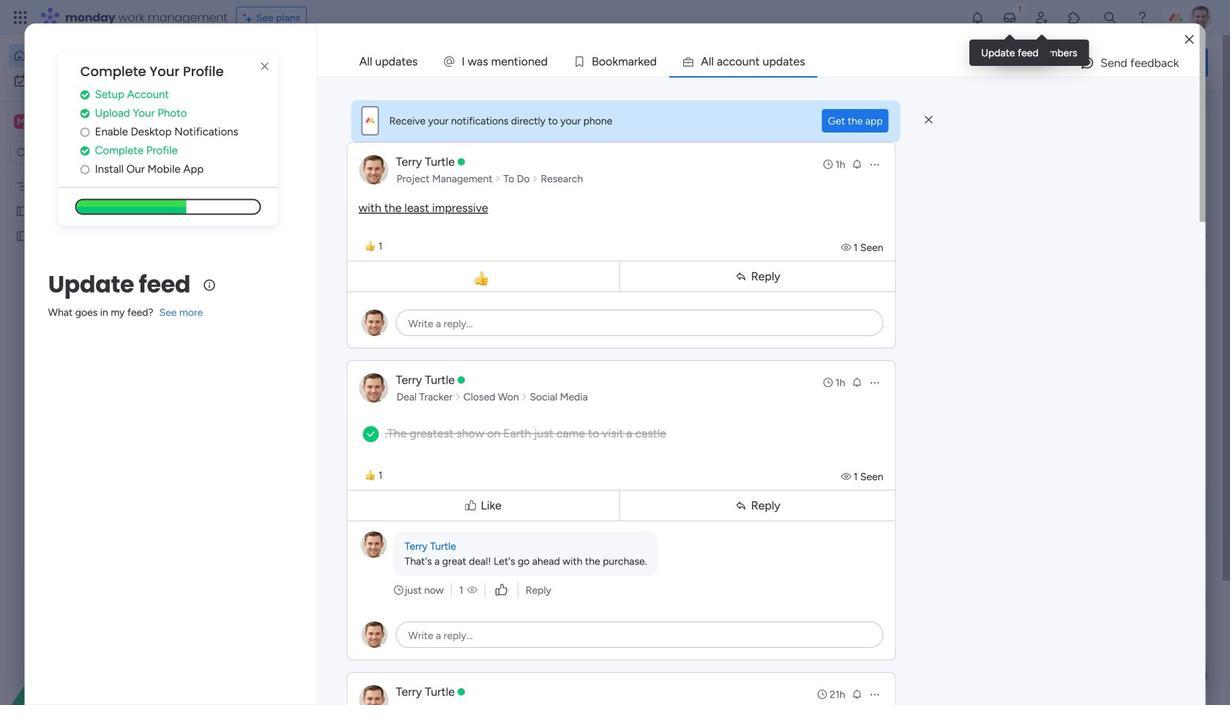 Task type: vqa. For each thing, say whether or not it's contained in the screenshot.
list box
yes



Task type: locate. For each thing, give the bounding box(es) containing it.
0 horizontal spatial public board image
[[484, 267, 500, 283]]

1 horizontal spatial slider arrow image
[[521, 390, 528, 404]]

1 horizontal spatial slider arrow image
[[532, 171, 539, 186]]

help image
[[1135, 10, 1150, 25]]

tab
[[347, 47, 430, 76]]

public board image
[[15, 204, 29, 218], [15, 229, 29, 243]]

update feed image
[[1003, 10, 1017, 25]]

check circle image
[[80, 89, 90, 100], [80, 108, 90, 119]]

1 v2 seen image from the top
[[841, 241, 854, 254]]

getting started element
[[989, 534, 1209, 592]]

2 component image from the left
[[724, 290, 737, 304]]

check circle image up workspace selection element
[[80, 89, 90, 100]]

1 horizontal spatial component image
[[724, 290, 737, 304]]

0 vertical spatial v2 seen image
[[841, 241, 854, 254]]

0 horizontal spatial slider arrow image
[[495, 171, 501, 186]]

tab list
[[347, 47, 1200, 76]]

0 horizontal spatial lottie animation element
[[0, 557, 187, 705]]

slider arrow image
[[495, 171, 501, 186], [532, 171, 539, 186]]

2 public board image from the left
[[724, 267, 740, 283]]

0 horizontal spatial component image
[[484, 290, 497, 304]]

0 vertical spatial lottie animation element
[[574, 35, 986, 91]]

lottie animation element
[[574, 35, 986, 91], [0, 557, 187, 705]]

1 circle o image from the top
[[80, 127, 90, 138]]

1 public board image from the left
[[484, 267, 500, 283]]

2 v2 seen image from the top
[[841, 471, 854, 483]]

component image
[[484, 290, 497, 304], [724, 290, 737, 304]]

1 slider arrow image from the left
[[495, 171, 501, 186]]

reminder image
[[852, 689, 863, 700]]

lottie animation image
[[574, 35, 986, 91], [0, 557, 187, 705]]

1 slider arrow image from the left
[[455, 390, 461, 404]]

public board image right remove from favorites icon
[[484, 267, 500, 283]]

0 vertical spatial check circle image
[[80, 89, 90, 100]]

close recently visited image
[[226, 119, 244, 137]]

1 vertical spatial circle o image
[[80, 164, 90, 175]]

quick search results list box
[[226, 137, 954, 511]]

2 check circle image from the top
[[80, 108, 90, 119]]

v2 seen image for 2nd slider arrow icon from left
[[841, 241, 854, 254]]

0 horizontal spatial lottie animation image
[[0, 557, 187, 705]]

1 vertical spatial public board image
[[15, 229, 29, 243]]

circle o image
[[80, 127, 90, 138], [80, 164, 90, 175]]

check circle image up check circle image
[[80, 108, 90, 119]]

give feedback image
[[1080, 56, 1095, 70]]

dapulse x slim image
[[256, 58, 274, 75], [1187, 106, 1204, 124], [925, 114, 933, 127]]

public board image right add to favorites image
[[724, 267, 740, 283]]

1 vertical spatial option
[[9, 69, 178, 92]]

list box
[[0, 171, 187, 446]]

notifications image
[[971, 10, 985, 25]]

1 component image from the left
[[484, 290, 497, 304]]

v2 user feedback image
[[1001, 54, 1012, 71]]

1 element
[[374, 552, 392, 569]]

2 circle o image from the top
[[80, 164, 90, 175]]

1 public board image from the top
[[15, 204, 29, 218]]

close my workspaces image
[[226, 688, 244, 705]]

1 horizontal spatial public board image
[[724, 267, 740, 283]]

v2 seen image
[[841, 241, 854, 254], [841, 471, 854, 483]]

0 vertical spatial circle o image
[[80, 127, 90, 138]]

workspace image
[[14, 114, 29, 130]]

0 vertical spatial lottie animation image
[[574, 35, 986, 91]]

monday marketplace image
[[1067, 10, 1082, 25]]

search everything image
[[1103, 10, 1118, 25]]

circle o image down search in workspace field at the top
[[80, 164, 90, 175]]

option
[[9, 44, 178, 67], [9, 69, 178, 92], [0, 173, 187, 176]]

terry turtle image
[[1190, 6, 1213, 29]]

public board image
[[484, 267, 500, 283], [724, 267, 740, 283]]

options image
[[869, 689, 881, 701]]

slider arrow image
[[455, 390, 461, 404], [521, 390, 528, 404]]

0 horizontal spatial slider arrow image
[[455, 390, 461, 404]]

circle o image up check circle image
[[80, 127, 90, 138]]

0 vertical spatial public board image
[[15, 204, 29, 218]]

see plans image
[[243, 9, 256, 26]]

1 vertical spatial check circle image
[[80, 108, 90, 119]]

select product image
[[13, 10, 28, 25]]

1 vertical spatial v2 seen image
[[841, 471, 854, 483]]



Task type: describe. For each thing, give the bounding box(es) containing it.
0 horizontal spatial dapulse x slim image
[[256, 58, 274, 75]]

0 vertical spatial option
[[9, 44, 178, 67]]

add to favorites image
[[674, 268, 689, 282]]

close image
[[1185, 34, 1194, 45]]

1 check circle image from the top
[[80, 89, 90, 100]]

v2 like image
[[496, 582, 508, 598]]

v2 bolt switch image
[[1115, 55, 1123, 71]]

component image for first public board image from left
[[484, 290, 497, 304]]

2 horizontal spatial dapulse x slim image
[[1187, 106, 1204, 124]]

help center element
[[989, 604, 1209, 663]]

1 vertical spatial lottie animation element
[[0, 557, 187, 705]]

2 slider arrow image from the left
[[521, 390, 528, 404]]

invite members image
[[1035, 10, 1050, 25]]

v2 seen image for first slider arrow image from right
[[841, 471, 854, 483]]

1 horizontal spatial dapulse x slim image
[[925, 114, 933, 127]]

Search in workspace field
[[31, 145, 122, 162]]

check circle image
[[80, 145, 90, 156]]

1 vertical spatial lottie animation image
[[0, 557, 187, 705]]

1 horizontal spatial lottie animation image
[[574, 35, 986, 91]]

1 horizontal spatial lottie animation element
[[574, 35, 986, 91]]

2 public board image from the top
[[15, 229, 29, 243]]

contact sales element
[[989, 674, 1209, 705]]

component image for 1st public board image from the right
[[724, 290, 737, 304]]

remove from favorites image
[[434, 268, 449, 282]]

2 slider arrow image from the left
[[532, 171, 539, 186]]

v2 seen image
[[467, 583, 477, 598]]

1 image
[[1014, 1, 1027, 17]]

workspace selection element
[[14, 113, 122, 132]]

2 vertical spatial option
[[0, 173, 187, 176]]



